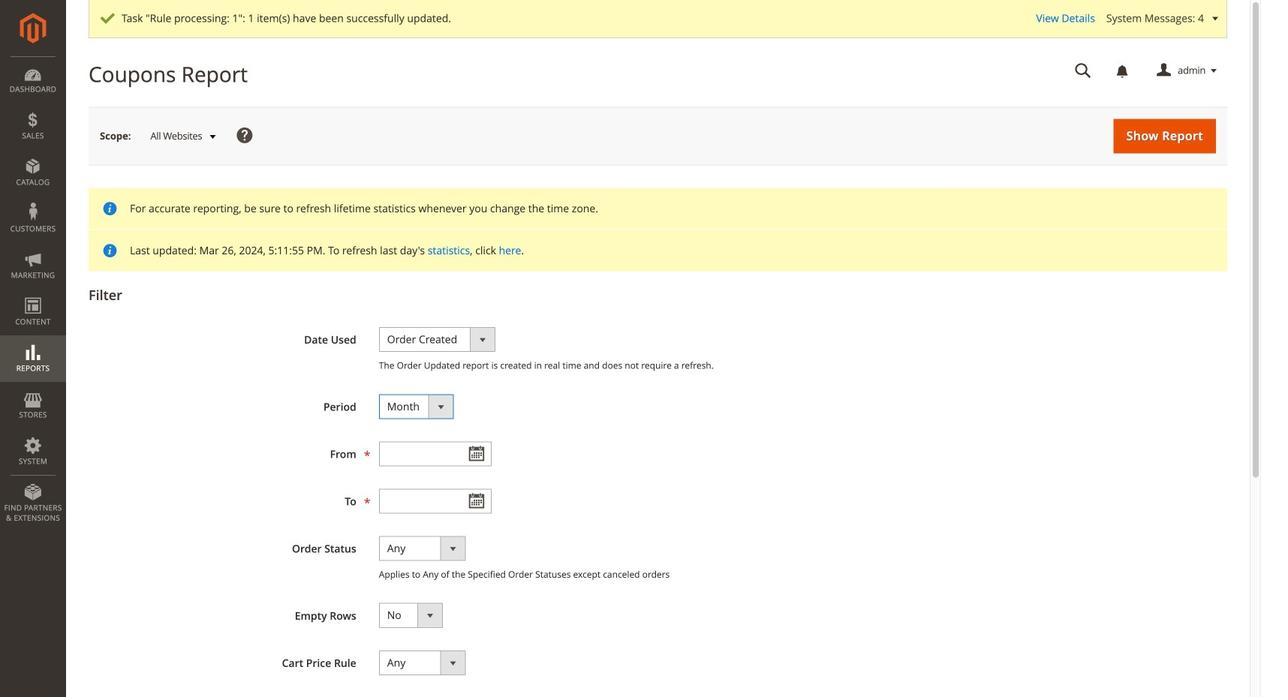 Task type: locate. For each thing, give the bounding box(es) containing it.
magento admin panel image
[[20, 13, 46, 44]]

menu bar
[[0, 56, 66, 531]]

None text field
[[1065, 58, 1102, 84], [379, 489, 492, 514], [1065, 58, 1102, 84], [379, 489, 492, 514]]

None text field
[[379, 442, 492, 466]]



